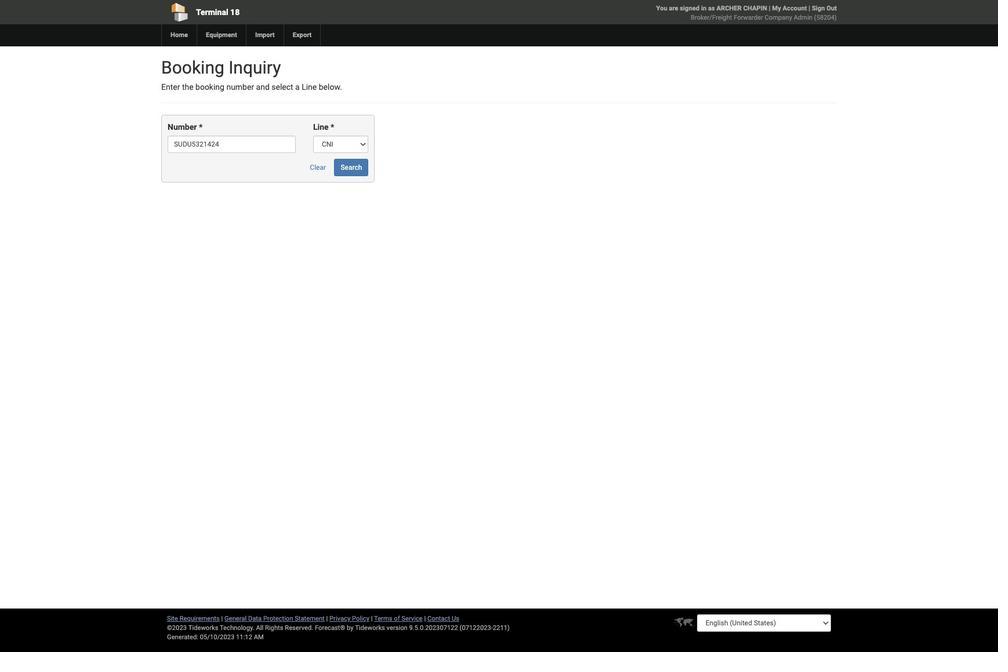 Task type: locate. For each thing, give the bounding box(es) containing it.
1 * from the left
[[199, 123, 203, 132]]

|
[[769, 5, 771, 12], [809, 5, 810, 12], [221, 615, 223, 623], [326, 615, 328, 623], [371, 615, 373, 623], [424, 615, 426, 623]]

a
[[295, 82, 300, 92]]

1 horizontal spatial *
[[331, 123, 334, 132]]

line right a
[[302, 82, 317, 92]]

* right number
[[199, 123, 203, 132]]

rights
[[265, 625, 283, 632]]

of
[[394, 615, 400, 623]]

2211)
[[493, 625, 510, 632]]

reserved.
[[285, 625, 313, 632]]

contact us link
[[427, 615, 459, 623]]

* down below.
[[331, 123, 334, 132]]

0 vertical spatial line
[[302, 82, 317, 92]]

equipment
[[206, 31, 237, 39]]

search button
[[334, 159, 368, 177]]

11:12
[[236, 634, 252, 641]]

general
[[225, 615, 247, 623]]

broker/freight
[[691, 14, 732, 21]]

forecast®
[[315, 625, 345, 632]]

statement
[[295, 615, 325, 623]]

requirements
[[180, 615, 220, 623]]

terminal 18 link
[[161, 0, 433, 24]]

line up clear in the top left of the page
[[313, 123, 329, 132]]

chapin
[[743, 5, 767, 12]]

forwarder
[[734, 14, 763, 21]]

service
[[402, 615, 423, 623]]

you are signed in as archer chapin | my account | sign out broker/freight forwarder company admin (58204)
[[656, 5, 837, 21]]

home link
[[161, 24, 197, 46]]

technology.
[[220, 625, 254, 632]]

booking
[[161, 57, 224, 78]]

18
[[230, 8, 240, 17]]

export link
[[283, 24, 320, 46]]

inquiry
[[229, 57, 281, 78]]

Number * text field
[[168, 136, 296, 153]]

terms
[[374, 615, 392, 623]]

2 * from the left
[[331, 123, 334, 132]]

tideworks
[[355, 625, 385, 632]]

number *
[[168, 123, 203, 132]]

*
[[199, 123, 203, 132], [331, 123, 334, 132]]

signed
[[680, 5, 700, 12]]

in
[[701, 5, 707, 12]]

| left my
[[769, 5, 771, 12]]

number
[[168, 123, 197, 132]]

account
[[783, 5, 807, 12]]

home
[[171, 31, 188, 39]]

as
[[708, 5, 715, 12]]

line
[[302, 82, 317, 92], [313, 123, 329, 132]]

0 horizontal spatial *
[[199, 123, 203, 132]]

search
[[341, 164, 362, 172]]



Task type: describe. For each thing, give the bounding box(es) containing it.
©2023 tideworks
[[167, 625, 218, 632]]

1 vertical spatial line
[[313, 123, 329, 132]]

05/10/2023
[[200, 634, 234, 641]]

site requirements link
[[167, 615, 220, 623]]

booking
[[195, 82, 224, 92]]

export
[[293, 31, 312, 39]]

policy
[[352, 615, 369, 623]]

booking inquiry enter the booking number and select a line below.
[[161, 57, 342, 92]]

sign
[[812, 5, 825, 12]]

below.
[[319, 82, 342, 92]]

line inside booking inquiry enter the booking number and select a line below.
[[302, 82, 317, 92]]

terms of service link
[[374, 615, 423, 623]]

import link
[[246, 24, 283, 46]]

* for line *
[[331, 123, 334, 132]]

and
[[256, 82, 270, 92]]

contact
[[427, 615, 450, 623]]

terminal
[[196, 8, 228, 17]]

clear button
[[304, 159, 332, 177]]

generated:
[[167, 634, 198, 641]]

site
[[167, 615, 178, 623]]

equipment link
[[197, 24, 246, 46]]

by
[[347, 625, 354, 632]]

enter
[[161, 82, 180, 92]]

| up the '9.5.0.202307122'
[[424, 615, 426, 623]]

terminal 18
[[196, 8, 240, 17]]

version
[[387, 625, 408, 632]]

import
[[255, 31, 275, 39]]

| up forecast®
[[326, 615, 328, 623]]

* for number *
[[199, 123, 203, 132]]

| left sign
[[809, 5, 810, 12]]

number
[[226, 82, 254, 92]]

general data protection statement link
[[225, 615, 325, 623]]

(07122023-
[[460, 625, 493, 632]]

data
[[248, 615, 262, 623]]

all
[[256, 625, 263, 632]]

are
[[669, 5, 678, 12]]

| up tideworks
[[371, 615, 373, 623]]

out
[[827, 5, 837, 12]]

privacy policy link
[[329, 615, 369, 623]]

protection
[[263, 615, 293, 623]]

select
[[272, 82, 293, 92]]

us
[[452, 615, 459, 623]]

company
[[765, 14, 792, 21]]

admin
[[794, 14, 813, 21]]

archer
[[717, 5, 742, 12]]

you
[[656, 5, 667, 12]]

line *
[[313, 123, 334, 132]]

sign out link
[[812, 5, 837, 12]]

clear
[[310, 164, 326, 172]]

am
[[254, 634, 264, 641]]

9.5.0.202307122
[[409, 625, 458, 632]]

| left general
[[221, 615, 223, 623]]

site requirements | general data protection statement | privacy policy | terms of service | contact us ©2023 tideworks technology. all rights reserved. forecast® by tideworks version 9.5.0.202307122 (07122023-2211) generated: 05/10/2023 11:12 am
[[167, 615, 510, 641]]

my
[[772, 5, 781, 12]]

(58204)
[[814, 14, 837, 21]]

my account link
[[772, 5, 807, 12]]

the
[[182, 82, 193, 92]]

privacy
[[329, 615, 350, 623]]



Task type: vqa. For each thing, say whether or not it's contained in the screenshot.
the leftmost for
no



